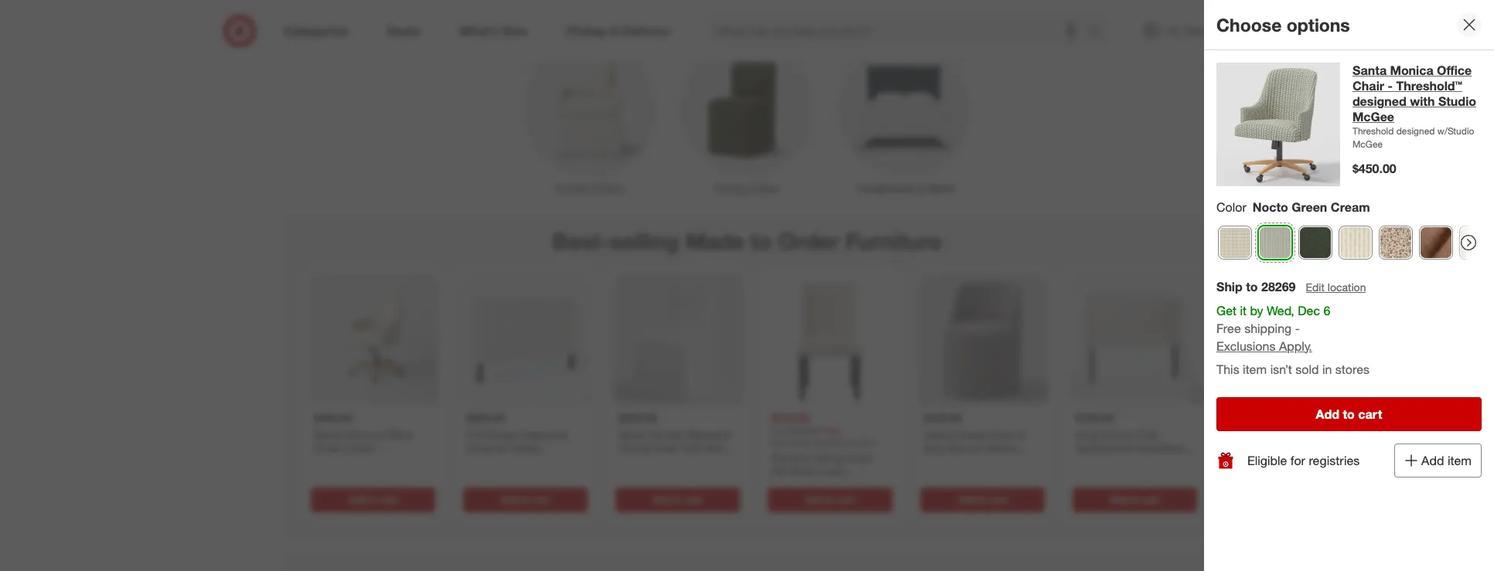 Task type: vqa. For each thing, say whether or not it's contained in the screenshot.
Eligible for registries
yes



Task type: describe. For each thing, give the bounding box(es) containing it.
eligible
[[1248, 453, 1287, 469]]

choose
[[1217, 14, 1282, 35]]

$216.00
[[771, 411, 810, 424]]

- inside the "$320.00 jessa dining chair in gray boucle milano elephant - threshold™"
[[969, 455, 973, 468]]

cart for $250.00
[[685, 494, 703, 505]]

off
[[771, 465, 786, 478]]

elephant
[[924, 455, 966, 468]]

add to cart for $350.00
[[501, 494, 550, 505]]

$350.00 link
[[460, 274, 591, 484]]

to for parsons dining chair off white linen - skyline furniture image
[[826, 494, 835, 505]]

carousel region
[[283, 215, 1211, 552]]

color nocto green cream
[[1217, 200, 1370, 215]]

registries
[[1309, 453, 1360, 469]]

dining inside parsons dining chair off white linen - skyline furniture
[[813, 451, 844, 464]]

slipcover
[[687, 428, 732, 441]]

choose options
[[1217, 14, 1350, 35]]

santa monica office chair cream - threshold™ designed with studio mcgee image
[[308, 274, 439, 405]]

add to cart button for $250.00
[[616, 487, 740, 512]]

add to cart button for $320.00
[[920, 487, 1045, 512]]

add for king encino fully upholstered headboard cream linen - threshold™ designed with studio mcgee image
[[1110, 494, 1128, 505]]

full/queen halecrest channel tufted headboard cream - threshold™ designed with studio mcgee image
[[460, 274, 591, 405]]

in for sold
[[1323, 362, 1332, 378]]

office inside the $330.00 santa monica office chair cream - threshold™ designed with studio mcgee
[[384, 428, 412, 441]]

samy
[[619, 428, 646, 441]]

boucle
[[949, 441, 983, 455]]

threshold™ inside $250.00 samy skirted slipcover dining chair twill white - threshold™
[[626, 455, 680, 468]]

santa inside "santa monica office chair - threshold™ designed with studio mcgee threshold designed w/studio mcgee"
[[1353, 63, 1387, 78]]

chairs for accent chairs
[[592, 182, 623, 195]]

add for samy skirted slipcover dining chair twill white - threshold™ image
[[653, 494, 671, 505]]

green
[[1292, 200, 1328, 215]]

studio inside "santa monica office chair - threshold™ designed with studio mcgee threshold designed w/studio mcgee"
[[1439, 94, 1477, 109]]

skirted
[[649, 428, 684, 441]]

threshold™ inside the $330.00 santa monica office chair cream - threshold™ designed with studio mcgee
[[314, 455, 368, 468]]

$350.00
[[466, 411, 505, 424]]

- inside parsons dining chair off white linen - skyline furniture
[[849, 465, 853, 478]]

item for add
[[1448, 453, 1472, 469]]

get
[[1217, 303, 1237, 319]]

search
[[1082, 24, 1119, 40]]

chairs for dining chairs
[[749, 182, 780, 195]]

- inside "santa monica office chair - threshold™ designed with studio mcgee threshold designed w/studio mcgee"
[[1388, 78, 1393, 94]]

in for chair
[[1017, 428, 1025, 441]]

it
[[1240, 303, 1247, 319]]

choose options dialog
[[1204, 0, 1494, 572]]

dining chairs link
[[668, 39, 826, 197]]

jessa dining chair in gray boucle milano elephant - threshold™ image
[[917, 274, 1048, 405]]

1 vertical spatial designed
[[1397, 125, 1435, 137]]

- inside $250.00 samy skirted slipcover dining chair twill white - threshold™
[[619, 455, 623, 468]]

add to cart for $250.00
[[653, 494, 703, 505]]

parsons dining chair off white linen - skyline furniture image
[[765, 274, 896, 405]]

sale
[[823, 425, 841, 436]]

add for parsons dining chair off white linen - skyline furniture image
[[805, 494, 823, 505]]

ship
[[1217, 279, 1243, 295]]

$240.00
[[787, 425, 820, 436]]

add for santa monica office chair cream - threshold™ designed with studio mcgee image
[[348, 494, 366, 505]]

studio inside the $330.00 santa monica office chair cream - threshold™ designed with studio mcgee
[[337, 469, 368, 482]]

with inside the $330.00 santa monica office chair cream - threshold™ designed with studio mcgee
[[314, 469, 334, 482]]

accent
[[555, 182, 589, 195]]

28269
[[1262, 279, 1296, 295]]

selling
[[610, 228, 679, 256]]

skyline
[[771, 478, 806, 491]]

threshold
[[1353, 125, 1394, 137]]

$450.00
[[1353, 161, 1397, 177]]

isn't
[[1271, 362, 1292, 378]]

cart for $330.00
[[380, 494, 398, 505]]

with inside "santa monica office chair - threshold™ designed with studio mcgee threshold designed w/studio mcgee"
[[1410, 94, 1435, 109]]

ship to 28269
[[1217, 279, 1296, 295]]

6
[[1324, 303, 1331, 319]]

&
[[919, 182, 926, 195]]

0 vertical spatial furniture
[[846, 228, 942, 256]]

add item
[[1422, 453, 1472, 469]]

santa monica office chair - threshold™ designed with studio mcgee threshold designed w/studio mcgee
[[1353, 63, 1477, 150]]

edit
[[1306, 281, 1325, 294]]

$330.00 santa monica office chair cream - threshold™ designed with studio mcgee
[[314, 411, 416, 482]]

milano
[[986, 441, 1018, 455]]

sold
[[1296, 362, 1319, 378]]

stores
[[1336, 362, 1370, 378]]

office inside "santa monica office chair - threshold™ designed with studio mcgee threshold designed w/studio mcgee"
[[1437, 63, 1472, 78]]

edit location button
[[1305, 279, 1367, 296]]

$216.00 reg $240.00 sale
[[771, 411, 841, 436]]

beds
[[929, 182, 954, 195]]

to for king encino fully upholstered headboard cream linen - threshold™ designed with studio mcgee image
[[1130, 494, 1139, 505]]

cream inside the $330.00 santa monica office chair cream - threshold™ designed with studio mcgee
[[343, 441, 375, 455]]

wed,
[[1267, 303, 1295, 319]]

eligible for registries
[[1248, 453, 1360, 469]]

What can we help you find? suggestions appear below search field
[[708, 14, 1093, 48]]

chair inside the $330.00 santa monica office chair cream - threshold™ designed with studio mcgee
[[314, 441, 340, 455]]

cart for $350.00
[[532, 494, 550, 505]]

color
[[1217, 200, 1247, 215]]

this
[[1217, 362, 1240, 378]]

dining chairs
[[715, 182, 780, 195]]

add to cart for $330.00
[[348, 494, 398, 505]]

to for samy skirted slipcover dining chair twill white - threshold™ image
[[673, 494, 682, 505]]

santa monica office chair - threshold™ designed with studio mcgee image
[[1217, 63, 1341, 186]]



Task type: locate. For each thing, give the bounding box(es) containing it.
dining inside $250.00 samy skirted slipcover dining chair twill white - threshold™
[[619, 441, 650, 455]]

accent chairs link
[[510, 39, 668, 197]]

add to cart inside choose options dialog
[[1316, 407, 1383, 423]]

twill
[[681, 441, 702, 455]]

$320.00 jessa dining chair in gray boucle milano elephant - threshold™
[[924, 411, 1030, 468]]

0 horizontal spatial with
[[314, 469, 334, 482]]

1 vertical spatial item
[[1448, 453, 1472, 469]]

free
[[1217, 321, 1241, 336]]

monica down $330.00
[[345, 428, 381, 441]]

parsons
[[771, 451, 810, 464]]

1 horizontal spatial white
[[789, 465, 816, 478]]

dining inside the "$320.00 jessa dining chair in gray boucle milano elephant - threshold™"
[[955, 428, 985, 441]]

threshold™ inside the "$320.00 jessa dining chair in gray boucle milano elephant - threshold™"
[[976, 455, 1030, 468]]

1 vertical spatial cream
[[343, 441, 375, 455]]

this item isn't sold in stores
[[1217, 362, 1370, 378]]

furniture down 'linen'
[[809, 478, 852, 491]]

0 vertical spatial mcgee
[[1353, 109, 1395, 125]]

judah taupe cream image
[[1340, 227, 1372, 259]]

to for santa monica office chair cream - threshold™ designed with studio mcgee image
[[369, 494, 377, 505]]

0 horizontal spatial in
[[1017, 428, 1025, 441]]

add item button
[[1395, 444, 1482, 478]]

in inside the "$320.00 jessa dining chair in gray boucle milano elephant - threshold™"
[[1017, 428, 1025, 441]]

made
[[685, 228, 744, 256]]

1 horizontal spatial item
[[1448, 453, 1472, 469]]

0 vertical spatial in
[[1323, 362, 1332, 378]]

chair
[[1353, 78, 1385, 94], [988, 428, 1014, 441], [314, 441, 340, 455], [653, 441, 678, 455], [847, 451, 873, 464]]

1 vertical spatial furniture
[[809, 478, 852, 491]]

monica inside "santa monica office chair - threshold™ designed with studio mcgee threshold designed w/studio mcgee"
[[1390, 63, 1434, 78]]

cart for $700.00
[[1142, 494, 1160, 505]]

add to cart button for $700.00
[[1073, 487, 1197, 512]]

chair inside the "$320.00 jessa dining chair in gray boucle milano elephant - threshold™"
[[988, 428, 1014, 441]]

threshold™ down milano
[[976, 455, 1030, 468]]

furniture down headboards on the top of page
[[846, 228, 942, 256]]

in right sold
[[1323, 362, 1332, 378]]

headboards & beds
[[856, 182, 954, 195]]

threshold™ up w/studio
[[1397, 78, 1463, 94]]

dining up 'made'
[[715, 182, 746, 195]]

shipping
[[1245, 321, 1292, 336]]

threshold™
[[1397, 78, 1463, 94], [314, 455, 368, 468], [626, 455, 680, 468], [976, 455, 1030, 468]]

samy skirted slipcover dining chair twill white - threshold™ image
[[613, 274, 743, 405]]

monica inside the $330.00 santa monica office chair cream - threshold™ designed with studio mcgee
[[345, 428, 381, 441]]

cream down $330.00
[[343, 441, 375, 455]]

$700.00 link
[[1070, 274, 1201, 484]]

w/studio
[[1438, 125, 1475, 137]]

options
[[1287, 14, 1350, 35]]

1 vertical spatial white
[[789, 465, 816, 478]]

to
[[751, 228, 772, 256], [1246, 279, 1258, 295], [1343, 407, 1355, 423], [369, 494, 377, 505], [521, 494, 530, 505], [673, 494, 682, 505], [826, 494, 835, 505], [978, 494, 987, 505], [1130, 494, 1139, 505]]

threshold™ down $330.00
[[314, 455, 368, 468]]

chairs right accent on the top left
[[592, 182, 623, 195]]

sonoran saddle brown image
[[1420, 227, 1453, 259]]

0 vertical spatial office
[[1437, 63, 1472, 78]]

1 vertical spatial monica
[[345, 428, 381, 441]]

chair inside "santa monica office chair - threshold™ designed with studio mcgee threshold designed w/studio mcgee"
[[1353, 78, 1385, 94]]

cream up judah taupe cream image
[[1331, 200, 1370, 215]]

0 horizontal spatial office
[[384, 428, 412, 441]]

1 vertical spatial office
[[384, 428, 412, 441]]

-
[[1388, 78, 1393, 94], [378, 441, 382, 455], [619, 455, 623, 468], [969, 455, 973, 468], [849, 465, 853, 478]]

item for this
[[1243, 362, 1267, 378]]

white
[[705, 441, 732, 455], [789, 465, 816, 478]]

location
[[1328, 281, 1366, 294]]

mcgee
[[1353, 109, 1395, 125], [1353, 139, 1383, 150], [371, 469, 407, 482]]

in up milano
[[1017, 428, 1025, 441]]

furniture inside parsons dining chair off white linen - skyline furniture
[[809, 478, 852, 491]]

exclusions apply. link
[[1217, 338, 1313, 354]]

$320.00
[[924, 411, 962, 424]]

headboards & beds link
[[826, 39, 984, 197]]

add to cart
[[1316, 407, 1383, 423], [348, 494, 398, 505], [501, 494, 550, 505], [653, 494, 703, 505], [805, 494, 855, 505], [958, 494, 1008, 505], [1110, 494, 1160, 505]]

2 vertical spatial designed
[[371, 455, 416, 468]]

0 vertical spatial designed
[[1353, 94, 1407, 109]]

1 vertical spatial mcgee
[[1353, 139, 1383, 150]]

king encino fully upholstered headboard cream linen - threshold™ designed with studio mcgee image
[[1070, 274, 1201, 405]]

add for jessa dining chair in gray boucle milano elephant - threshold™ image
[[958, 494, 975, 505]]

0 vertical spatial monica
[[1390, 63, 1434, 78]]

edit location
[[1306, 281, 1366, 294]]

0 horizontal spatial monica
[[345, 428, 381, 441]]

dining down samy on the bottom left of page
[[619, 441, 650, 455]]

to for full/queen halecrest channel tufted headboard cream - threshold™ designed with studio mcgee image
[[521, 494, 530, 505]]

designed
[[1353, 94, 1407, 109], [1397, 125, 1435, 137], [371, 455, 416, 468]]

white down the slipcover
[[705, 441, 732, 455]]

chair inside parsons dining chair off white linen - skyline furniture
[[847, 451, 873, 464]]

cream image
[[1460, 227, 1493, 259]]

- inside the $330.00 santa monica office chair cream - threshold™ designed with studio mcgee
[[378, 441, 382, 455]]

0 horizontal spatial studio
[[337, 469, 368, 482]]

studio up w/studio
[[1439, 94, 1477, 109]]

0 vertical spatial santa
[[1353, 63, 1387, 78]]

add to cart for $320.00
[[958, 494, 1008, 505]]

1 horizontal spatial chairs
[[749, 182, 780, 195]]

kale gingham taupe cream image
[[1219, 227, 1252, 259]]

dec
[[1298, 303, 1320, 319]]

cart for $320.00
[[990, 494, 1008, 505]]

to for jessa dining chair in gray boucle milano elephant - threshold™ image
[[978, 494, 987, 505]]

1 horizontal spatial in
[[1323, 362, 1332, 378]]

white down parsons
[[789, 465, 816, 478]]

1 vertical spatial santa
[[314, 428, 342, 441]]

mcgee inside the $330.00 santa monica office chair cream - threshold™ designed with studio mcgee
[[371, 469, 407, 482]]

$330.00
[[314, 411, 352, 424]]

1 vertical spatial in
[[1017, 428, 1025, 441]]

exclusions
[[1217, 338, 1276, 354]]

1 horizontal spatial monica
[[1390, 63, 1434, 78]]

white inside parsons dining chair off white linen - skyline furniture
[[789, 465, 816, 478]]

dining up 'linen'
[[813, 451, 844, 464]]

order
[[778, 228, 839, 256]]

for
[[1291, 453, 1306, 469]]

gray
[[924, 441, 946, 455]]

reg
[[771, 425, 785, 436]]

headboards
[[856, 182, 916, 195]]

1 horizontal spatial santa
[[1353, 63, 1387, 78]]

santa up threshold
[[1353, 63, 1387, 78]]

nocto green cream image
[[1259, 227, 1292, 259]]

studio down $330.00
[[337, 469, 368, 482]]

santa inside the $330.00 santa monica office chair cream - threshold™ designed with studio mcgee
[[314, 428, 342, 441]]

0 vertical spatial item
[[1243, 362, 1267, 378]]

studio
[[1439, 94, 1477, 109], [337, 469, 368, 482]]

monica
[[1390, 63, 1434, 78], [345, 428, 381, 441]]

add inside button
[[1422, 453, 1445, 469]]

parsons dining chair off white linen - skyline furniture
[[771, 451, 873, 491]]

0 horizontal spatial chairs
[[592, 182, 623, 195]]

1 horizontal spatial cream
[[1331, 200, 1370, 215]]

0 vertical spatial studio
[[1439, 94, 1477, 109]]

0 horizontal spatial item
[[1243, 362, 1267, 378]]

threshold™ down skirted
[[626, 455, 680, 468]]

0 vertical spatial with
[[1410, 94, 1435, 109]]

best-selling made to order furniture
[[552, 228, 942, 256]]

cream inside choose options dialog
[[1331, 200, 1370, 215]]

item
[[1243, 362, 1267, 378], [1448, 453, 1472, 469]]

2 vertical spatial mcgee
[[371, 469, 407, 482]]

add for full/queen halecrest channel tufted headboard cream - threshold™ designed with studio mcgee image
[[501, 494, 518, 505]]

threshold™ inside "santa monica office chair - threshold™ designed with studio mcgee threshold designed w/studio mcgee"
[[1397, 78, 1463, 94]]

santa
[[1353, 63, 1387, 78], [314, 428, 342, 441]]

chairs inside accent chairs link
[[592, 182, 623, 195]]

1 horizontal spatial office
[[1437, 63, 1472, 78]]

$250.00
[[619, 411, 657, 424]]

0 horizontal spatial cream
[[343, 441, 375, 455]]

dry velvet olive image
[[1300, 227, 1332, 259]]

add to cart button for $350.00
[[463, 487, 588, 512]]

0 horizontal spatial santa
[[314, 428, 342, 441]]

$250.00 samy skirted slipcover dining chair twill white - threshold™
[[619, 411, 732, 468]]

with
[[1410, 94, 1435, 109], [314, 469, 334, 482]]

get it by wed, dec 6 free shipping exclusions apply.
[[1217, 303, 1331, 354]]

1 horizontal spatial studio
[[1439, 94, 1477, 109]]

search button
[[1082, 14, 1119, 51]]

1 vertical spatial studio
[[337, 469, 368, 482]]

in inside choose options dialog
[[1323, 362, 1332, 378]]

0 horizontal spatial white
[[705, 441, 732, 455]]

accent chairs
[[555, 182, 623, 195]]

dining up boucle
[[955, 428, 985, 441]]

by
[[1250, 303, 1264, 319]]

designed inside the $330.00 santa monica office chair cream - threshold™ designed with studio mcgee
[[371, 455, 416, 468]]

santa down $330.00
[[314, 428, 342, 441]]

chair inside $250.00 samy skirted slipcover dining chair twill white - threshold™
[[653, 441, 678, 455]]

marguerite floral maroon image
[[1380, 227, 1412, 259]]

item inside button
[[1448, 453, 1472, 469]]

nocto
[[1253, 200, 1289, 215]]

white inside $250.00 samy skirted slipcover dining chair twill white - threshold™
[[705, 441, 732, 455]]

furniture
[[846, 228, 942, 256], [809, 478, 852, 491]]

linen
[[819, 465, 846, 478]]

add to cart for $700.00
[[1110, 494, 1160, 505]]

monica up threshold
[[1390, 63, 1434, 78]]

chairs
[[592, 182, 623, 195], [749, 182, 780, 195]]

chairs up the best-selling made to order furniture
[[749, 182, 780, 195]]

0 vertical spatial white
[[705, 441, 732, 455]]

1 horizontal spatial with
[[1410, 94, 1435, 109]]

1 chairs from the left
[[592, 182, 623, 195]]

santa monica office chair - threshold™ designed with studio mcgee link
[[1353, 63, 1482, 125]]

$700.00
[[1076, 411, 1114, 424]]

jessa
[[924, 428, 952, 441]]

1 vertical spatial with
[[314, 469, 334, 482]]

add
[[1316, 407, 1340, 423], [1422, 453, 1445, 469], [348, 494, 366, 505], [501, 494, 518, 505], [653, 494, 671, 505], [805, 494, 823, 505], [958, 494, 975, 505], [1110, 494, 1128, 505]]

cart
[[1358, 407, 1383, 423], [380, 494, 398, 505], [532, 494, 550, 505], [685, 494, 703, 505], [837, 494, 855, 505], [990, 494, 1008, 505], [1142, 494, 1160, 505]]

add to cart button
[[1217, 398, 1482, 432], [311, 487, 435, 512], [463, 487, 588, 512], [616, 487, 740, 512], [768, 487, 893, 512], [920, 487, 1045, 512], [1073, 487, 1197, 512]]

dining
[[715, 182, 746, 195], [955, 428, 985, 441], [619, 441, 650, 455], [813, 451, 844, 464]]

cart inside choose options dialog
[[1358, 407, 1383, 423]]

apply.
[[1279, 338, 1313, 354]]

2 chairs from the left
[[749, 182, 780, 195]]

chairs inside dining chairs link
[[749, 182, 780, 195]]

best-
[[552, 228, 610, 256]]

0 vertical spatial cream
[[1331, 200, 1370, 215]]

add to cart button for $330.00
[[311, 487, 435, 512]]

cream
[[1331, 200, 1370, 215], [343, 441, 375, 455]]



